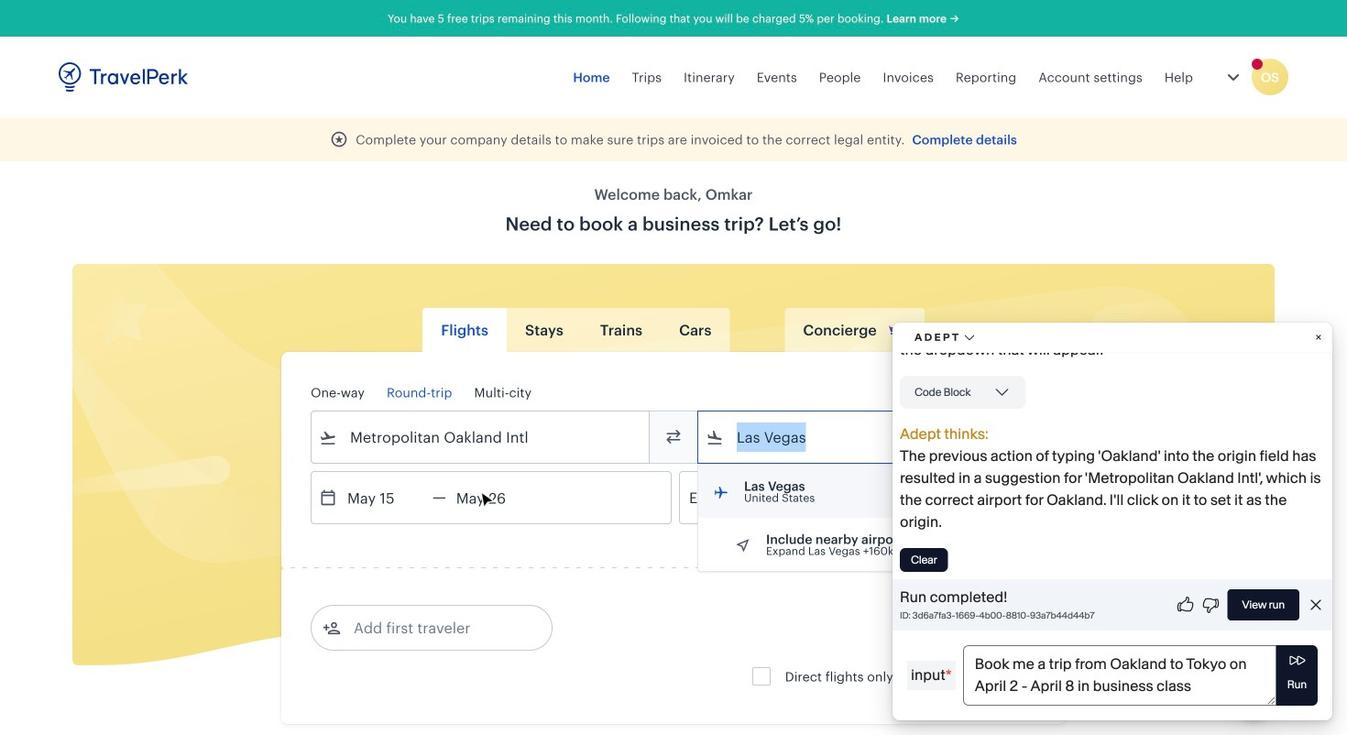 Task type: locate. For each thing, give the bounding box(es) containing it.
To search field
[[724, 423, 1012, 452]]

Return text field
[[446, 472, 542, 524]]



Task type: describe. For each thing, give the bounding box(es) containing it.
Depart text field
[[337, 472, 433, 524]]

Add first traveler search field
[[341, 613, 532, 643]]

From search field
[[337, 423, 625, 452]]



